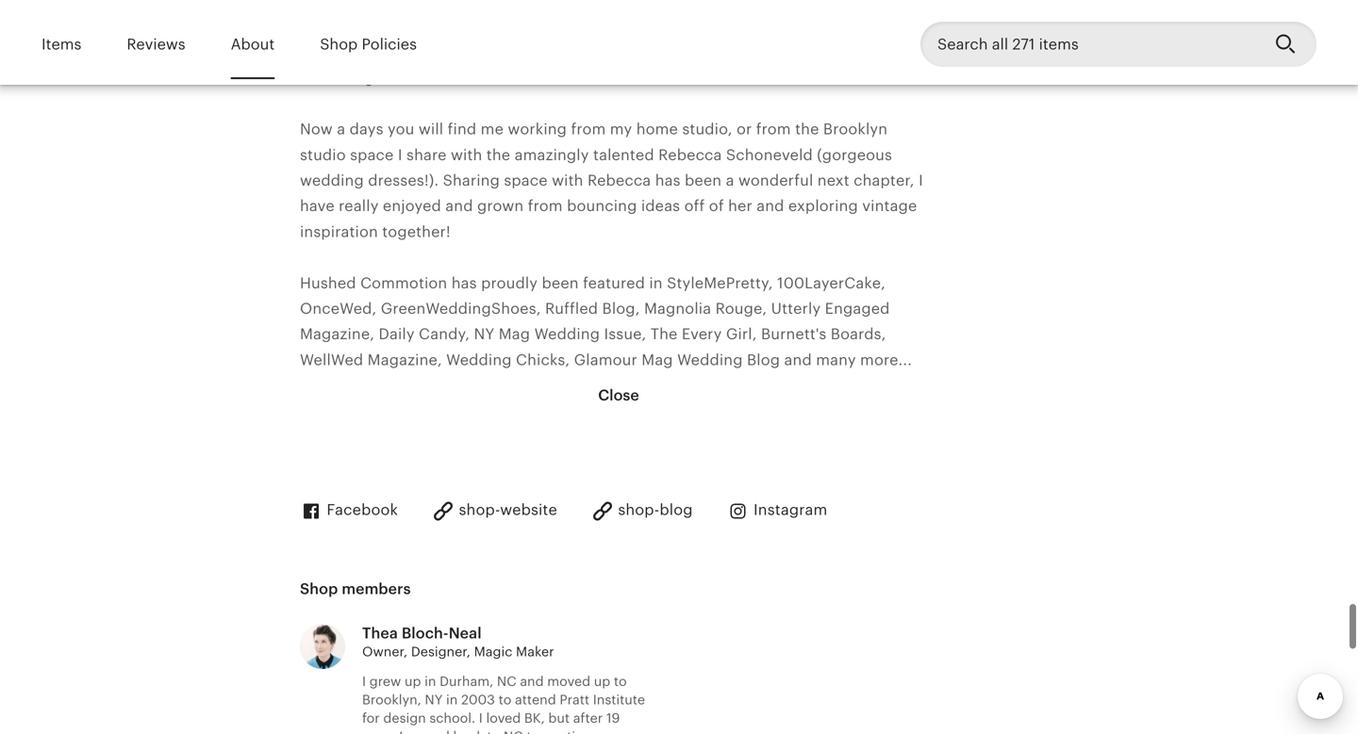 Task type: vqa. For each thing, say whether or not it's contained in the screenshot.
ruffled
yes



Task type: describe. For each thing, give the bounding box(es) containing it.
blog
[[660, 502, 693, 519]]

hushed commotion has proudly been featured in stylemepretty, 100layercake, oncewed, greenweddingshoes, ruffled blog, magnolia rouge, utterly engaged magazine, daily candy, ny mag wedding issue, the every girl, burnett's boards, wellwed magazine, wedding chicks, glamour mag wedding blog and many more...
[[300, 275, 912, 369]]

candy,
[[419, 326, 470, 343]]

studio
[[300, 147, 346, 163]]

ny inside hushed commotion has proudly been featured in stylemepretty, 100layercake, oncewed, greenweddingshoes, ruffled blog, magnolia rouge, utterly engaged magazine, daily candy, ny mag wedding issue, the every girl, burnett's boards, wellwed magazine, wedding chicks, glamour mag wedding blog and many more...
[[474, 326, 495, 343]]

have
[[300, 198, 335, 215]]

shop for shop members
[[300, 581, 338, 598]]

shop-blog link
[[591, 500, 693, 523]]

back
[[453, 730, 484, 735]]

facebook link
[[300, 500, 398, 523]]

0 horizontal spatial mag
[[499, 326, 530, 343]]

members
[[342, 581, 411, 598]]

ideas
[[641, 198, 680, 215]]

home
[[636, 121, 678, 138]]

you
[[388, 121, 415, 138]]

1 vertical spatial magazine,
[[368, 352, 442, 369]]

policies
[[362, 36, 417, 53]]

sharing
[[443, 172, 500, 189]]

about
[[231, 36, 275, 53]]

bouncing
[[567, 198, 637, 215]]

bloch-
[[402, 625, 449, 642]]

0 vertical spatial rebecca
[[659, 147, 722, 163]]

ny inside i grew up in durham, nc and moved up to brooklyn, ny in 2003 to attend pratt institute for design school. i loved bk, but after 19 years i moved back to nc to continue
[[425, 693, 443, 708]]

grown
[[477, 198, 524, 215]]

exploring
[[789, 198, 858, 215]]

i up back
[[479, 711, 483, 726]]

really
[[339, 198, 379, 215]]

institute
[[593, 693, 645, 708]]

chicks,
[[516, 352, 570, 369]]

close
[[598, 387, 639, 404]]

attend
[[515, 693, 556, 708]]

stylemepretty,
[[667, 275, 773, 292]]

i left grew
[[362, 674, 366, 689]]

talented
[[593, 147, 654, 163]]

2003
[[461, 693, 495, 708]]

years
[[362, 730, 396, 735]]

1 horizontal spatial with
[[552, 172, 584, 189]]

1 vertical spatial a
[[726, 172, 735, 189]]

items
[[42, 36, 82, 53]]

2 up from the left
[[594, 674, 611, 689]]

together!
[[382, 223, 451, 240]]

shop for shop policies
[[320, 36, 358, 53]]

for
[[362, 711, 380, 726]]

brooklyn
[[823, 121, 888, 138]]

thea bloch-neal owner, designer, magic maker
[[362, 625, 554, 660]]

0 vertical spatial with
[[451, 147, 482, 163]]

to down "loved"
[[487, 730, 500, 735]]

many
[[816, 352, 856, 369]]

will
[[419, 121, 444, 138]]

glamour
[[574, 352, 638, 369]]

0 horizontal spatial wedding
[[446, 352, 512, 369]]

designer,
[[411, 645, 471, 660]]

shop-website link
[[432, 500, 557, 523]]

0 horizontal spatial from
[[528, 198, 563, 215]]

0 vertical spatial magazine,
[[300, 326, 375, 343]]

2 horizontal spatial from
[[756, 121, 791, 138]]

0 vertical spatial moved
[[547, 674, 591, 689]]

the
[[651, 326, 678, 343]]

featured
[[583, 275, 645, 292]]

has inside hushed commotion has proudly been featured in stylemepretty, 100layercake, oncewed, greenweddingshoes, ruffled blog, magnolia rouge, utterly engaged magazine, daily candy, ny mag wedding issue, the every girl, burnett's boards, wellwed magazine, wedding chicks, glamour mag wedding blog and many more...
[[452, 275, 477, 292]]

girl,
[[726, 326, 757, 343]]

1 horizontal spatial space
[[504, 172, 548, 189]]

enjoyed
[[383, 198, 441, 215]]

me
[[481, 121, 504, 138]]

has inside now a days you will find me working from my home studio, or from the brooklyn studio space i share with the amazingly talented rebecca schoneveld (gorgeous wedding dresses!). sharing space with rebecca has been a wonderful next chapter, i have really enjoyed and grown from bouncing ideas off of her and exploring vintage inspiration together!
[[655, 172, 681, 189]]

and inside i grew up in durham, nc and moved up to brooklyn, ny in 2003 to attend pratt institute for design school. i loved bk, but after 19 years i moved back to nc to continue
[[520, 674, 544, 689]]

1 vertical spatial mag
[[642, 352, 673, 369]]

1 horizontal spatial the
[[795, 121, 819, 138]]

Search all 271 items text field
[[921, 22, 1260, 67]]

shop policies
[[320, 36, 417, 53]]

reviews link
[[127, 23, 185, 66]]

magic
[[474, 645, 513, 660]]

studio,
[[682, 121, 733, 138]]

shop policies link
[[320, 23, 417, 66]]

1 horizontal spatial wedding
[[534, 326, 600, 343]]

shop-blog
[[618, 502, 693, 519]]

shop members
[[300, 581, 411, 598]]

shop-website
[[459, 502, 557, 519]]

schoneveld
[[726, 147, 813, 163]]

rouge,
[[716, 300, 767, 317]]

facebook
[[327, 502, 398, 519]]

wonderful
[[739, 172, 814, 189]]

instagram link
[[727, 500, 828, 523]]

now a days you will find me working from my home studio, or from the brooklyn studio space i share with the amazingly talented rebecca schoneveld (gorgeous wedding dresses!). sharing space with rebecca has been a wonderful next chapter, i have really enjoyed and grown from bouncing ideas off of her and exploring vintage inspiration together!
[[300, 121, 923, 240]]

inspiration
[[300, 223, 378, 240]]

thea
[[362, 625, 398, 642]]

my
[[610, 121, 632, 138]]

website
[[500, 502, 557, 519]]

in inside hushed commotion has proudly been featured in stylemepretty, 100layercake, oncewed, greenweddingshoes, ruffled blog, magnolia rouge, utterly engaged magazine, daily candy, ny mag wedding issue, the every girl, burnett's boards, wellwed magazine, wedding chicks, glamour mag wedding blog and many more...
[[649, 275, 663, 292]]



Task type: locate. For each thing, give the bounding box(es) containing it.
1 horizontal spatial shop-
[[618, 502, 660, 519]]

ruffled
[[545, 300, 598, 317]]

2 vertical spatial in
[[446, 693, 458, 708]]

1 vertical spatial ny
[[425, 693, 443, 708]]

1 horizontal spatial rebecca
[[659, 147, 722, 163]]

from left my at the left top of page
[[571, 121, 606, 138]]

the
[[795, 121, 819, 138], [487, 147, 511, 163]]

shop- for blog
[[618, 502, 660, 519]]

and up attend at the left
[[520, 674, 544, 689]]

0 vertical spatial ny
[[474, 326, 495, 343]]

been
[[685, 172, 722, 189], [542, 275, 579, 292]]

magnolia
[[644, 300, 711, 317]]

maker
[[516, 645, 554, 660]]

next
[[818, 172, 850, 189]]

from up schoneveld
[[756, 121, 791, 138]]

daily
[[379, 326, 415, 343]]

19
[[606, 711, 620, 726]]

chapter,
[[854, 172, 915, 189]]

has up greenweddingshoes,
[[452, 275, 477, 292]]

greenweddingshoes,
[[381, 300, 541, 317]]

1 horizontal spatial been
[[685, 172, 722, 189]]

rebecca down talented
[[588, 172, 651, 189]]

nc
[[497, 674, 517, 689], [504, 730, 523, 735]]

i down you
[[398, 147, 402, 163]]

magazine, down oncewed, at the top left of the page
[[300, 326, 375, 343]]

but
[[548, 711, 570, 726]]

brooklyn,
[[362, 693, 421, 708]]

up
[[405, 674, 421, 689], [594, 674, 611, 689]]

moved up 'pratt'
[[547, 674, 591, 689]]

to down bk,
[[527, 730, 540, 735]]

1 horizontal spatial mag
[[642, 352, 673, 369]]

rebecca
[[659, 147, 722, 163], [588, 172, 651, 189]]

ny up school.
[[425, 693, 443, 708]]

off
[[684, 198, 705, 215]]

up right grew
[[405, 674, 421, 689]]

and down wonderful
[[757, 198, 784, 215]]

shop left policies
[[320, 36, 358, 53]]

0 horizontal spatial has
[[452, 275, 477, 292]]

loved
[[486, 711, 521, 726]]

instagram
[[754, 502, 828, 519]]

0 vertical spatial been
[[685, 172, 722, 189]]

boards,
[[831, 326, 886, 343]]

wedding down ruffled
[[534, 326, 600, 343]]

0 horizontal spatial up
[[405, 674, 421, 689]]

and inside hushed commotion has proudly been featured in stylemepretty, 100layercake, oncewed, greenweddingshoes, ruffled blog, magnolia rouge, utterly engaged magazine, daily candy, ny mag wedding issue, the every girl, burnett's boards, wellwed magazine, wedding chicks, glamour mag wedding blog and many more...
[[784, 352, 812, 369]]

ny down greenweddingshoes,
[[474, 326, 495, 343]]

with down find
[[451, 147, 482, 163]]

1 horizontal spatial in
[[446, 693, 458, 708]]

in down designer, at the left of page
[[425, 674, 436, 689]]

dresses!).
[[368, 172, 439, 189]]

close button
[[581, 373, 656, 418]]

100layercake,
[[777, 275, 886, 292]]

wedding
[[534, 326, 600, 343], [446, 352, 512, 369], [677, 352, 743, 369]]

design
[[383, 711, 426, 726]]

1 vertical spatial the
[[487, 147, 511, 163]]

pratt
[[560, 693, 590, 708]]

wellwed
[[300, 352, 363, 369]]

with
[[451, 147, 482, 163], [552, 172, 584, 189]]

1 horizontal spatial ny
[[474, 326, 495, 343]]

grew
[[370, 674, 401, 689]]

wedding down every
[[677, 352, 743, 369]]

space down days
[[350, 147, 394, 163]]

wedding
[[300, 172, 364, 189]]

has up ideas
[[655, 172, 681, 189]]

been inside hushed commotion has proudly been featured in stylemepretty, 100layercake, oncewed, greenweddingshoes, ruffled blog, magnolia rouge, utterly engaged magazine, daily candy, ny mag wedding issue, the every girl, burnett's boards, wellwed magazine, wedding chicks, glamour mag wedding blog and many more...
[[542, 275, 579, 292]]

or
[[737, 121, 752, 138]]

with down amazingly
[[552, 172, 584, 189]]

to up institute
[[614, 674, 627, 689]]

the up schoneveld
[[795, 121, 819, 138]]

magazine, down daily on the left
[[368, 352, 442, 369]]

commotion
[[360, 275, 447, 292]]

0 horizontal spatial shop-
[[459, 502, 500, 519]]

of
[[709, 198, 724, 215]]

burnett's
[[761, 326, 827, 343]]

vintage
[[862, 198, 917, 215]]

1 vertical spatial moved
[[407, 730, 450, 735]]

and down "burnett's"
[[784, 352, 812, 369]]

every
[[682, 326, 722, 343]]

1 vertical spatial space
[[504, 172, 548, 189]]

2 shop- from the left
[[618, 502, 660, 519]]

0 vertical spatial shop
[[320, 36, 358, 53]]

reviews
[[127, 36, 185, 53]]

durham,
[[440, 674, 494, 689]]

0 horizontal spatial the
[[487, 147, 511, 163]]

rebecca down studio,
[[659, 147, 722, 163]]

0 vertical spatial in
[[649, 275, 663, 292]]

bk,
[[524, 711, 545, 726]]

0 vertical spatial a
[[337, 121, 345, 138]]

items link
[[42, 23, 82, 66]]

0 horizontal spatial rebecca
[[588, 172, 651, 189]]

after
[[573, 711, 603, 726]]

mag up chicks,
[[499, 326, 530, 343]]

in up school.
[[446, 693, 458, 708]]

i down design
[[399, 730, 403, 735]]

owner,
[[362, 645, 408, 660]]

the down me
[[487, 147, 511, 163]]

shop-
[[459, 502, 500, 519], [618, 502, 660, 519]]

up up institute
[[594, 674, 611, 689]]

0 horizontal spatial with
[[451, 147, 482, 163]]

1 vertical spatial in
[[425, 674, 436, 689]]

0 vertical spatial nc
[[497, 674, 517, 689]]

share
[[407, 147, 447, 163]]

1 shop- from the left
[[459, 502, 500, 519]]

shop- for website
[[459, 502, 500, 519]]

0 vertical spatial space
[[350, 147, 394, 163]]

working
[[508, 121, 567, 138]]

1 horizontal spatial a
[[726, 172, 735, 189]]

and down the sharing
[[446, 198, 473, 215]]

magazine,
[[300, 326, 375, 343], [368, 352, 442, 369]]

1 vertical spatial with
[[552, 172, 584, 189]]

nc down "loved"
[[504, 730, 523, 735]]

mag down the the at the top of page
[[642, 352, 673, 369]]

1 vertical spatial has
[[452, 275, 477, 292]]

to
[[614, 674, 627, 689], [499, 693, 512, 708], [487, 730, 500, 735], [527, 730, 540, 735]]

now
[[300, 121, 333, 138]]

her
[[728, 198, 753, 215]]

1 horizontal spatial moved
[[547, 674, 591, 689]]

to up "loved"
[[499, 693, 512, 708]]

(gorgeous
[[817, 147, 892, 163]]

in up magnolia
[[649, 275, 663, 292]]

school.
[[430, 711, 476, 726]]

blog,
[[602, 300, 640, 317]]

moved down design
[[407, 730, 450, 735]]

ny
[[474, 326, 495, 343], [425, 693, 443, 708]]

blog
[[747, 352, 780, 369]]

1 vertical spatial nc
[[504, 730, 523, 735]]

0 vertical spatial the
[[795, 121, 819, 138]]

1 horizontal spatial from
[[571, 121, 606, 138]]

space up grown
[[504, 172, 548, 189]]

i
[[398, 147, 402, 163], [919, 172, 923, 189], [362, 674, 366, 689], [479, 711, 483, 726], [399, 730, 403, 735]]

1 vertical spatial shop
[[300, 581, 338, 598]]

more...
[[860, 352, 912, 369]]

1 horizontal spatial has
[[655, 172, 681, 189]]

i right chapter,
[[919, 172, 923, 189]]

0 horizontal spatial moved
[[407, 730, 450, 735]]

amazingly
[[515, 147, 589, 163]]

1 up from the left
[[405, 674, 421, 689]]

wedding down candy,
[[446, 352, 512, 369]]

nc down magic
[[497, 674, 517, 689]]

find
[[448, 121, 477, 138]]

has
[[655, 172, 681, 189], [452, 275, 477, 292]]

0 horizontal spatial a
[[337, 121, 345, 138]]

0 vertical spatial has
[[655, 172, 681, 189]]

days
[[350, 121, 384, 138]]

in
[[649, 275, 663, 292], [425, 674, 436, 689], [446, 693, 458, 708]]

2 horizontal spatial in
[[649, 275, 663, 292]]

utterly
[[771, 300, 821, 317]]

from right grown
[[528, 198, 563, 215]]

been inside now a days you will find me working from my home studio, or from the brooklyn studio space i share with the amazingly talented rebecca schoneveld (gorgeous wedding dresses!). sharing space with rebecca has been a wonderful next chapter, i have really enjoyed and grown from bouncing ideas off of her and exploring vintage inspiration together!
[[685, 172, 722, 189]]

been up off on the top right
[[685, 172, 722, 189]]

0 horizontal spatial been
[[542, 275, 579, 292]]

1 vertical spatial been
[[542, 275, 579, 292]]

2 horizontal spatial wedding
[[677, 352, 743, 369]]

about link
[[231, 23, 275, 66]]

0 vertical spatial mag
[[499, 326, 530, 343]]

1 horizontal spatial up
[[594, 674, 611, 689]]

and
[[446, 198, 473, 215], [757, 198, 784, 215], [784, 352, 812, 369], [520, 674, 544, 689]]

issue,
[[604, 326, 647, 343]]

i grew up in durham, nc and moved up to brooklyn, ny in 2003 to attend pratt institute for design school. i loved bk, but after 19 years i moved back to nc to continue
[[362, 674, 645, 735]]

0 horizontal spatial ny
[[425, 693, 443, 708]]

a up the her
[[726, 172, 735, 189]]

0 horizontal spatial space
[[350, 147, 394, 163]]

1 vertical spatial rebecca
[[588, 172, 651, 189]]

a right now
[[337, 121, 345, 138]]

0 horizontal spatial in
[[425, 674, 436, 689]]

shop left members
[[300, 581, 338, 598]]

been up ruffled
[[542, 275, 579, 292]]



